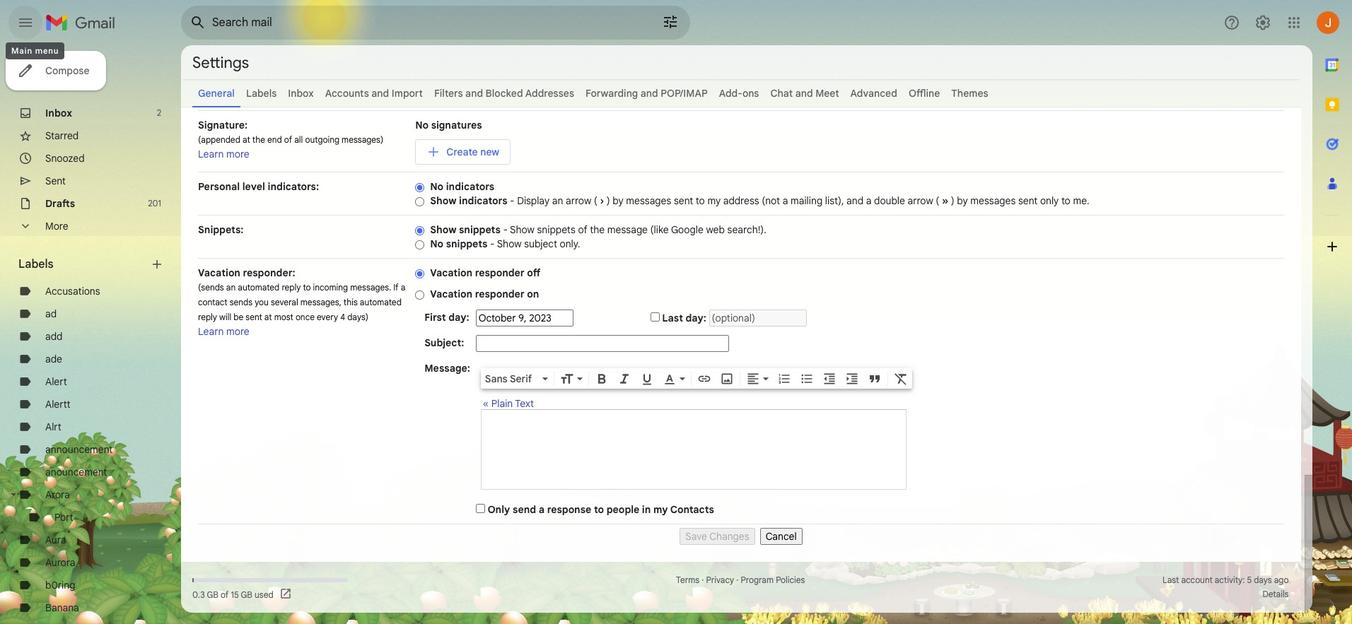 Task type: vqa. For each thing, say whether or not it's contained in the screenshot.
- corresponding to Display an arrow (
yes



Task type: locate. For each thing, give the bounding box(es) containing it.
0 horizontal spatial sent
[[246, 312, 262, 323]]

show indicators - display an arrow ( › ) by messages sent to my address (not a mailing list), and a double arrow ( » ) by messages sent only to me.
[[430, 195, 1090, 207]]

inbox up starred
[[45, 107, 72, 120]]

0 horizontal spatial of
[[221, 590, 229, 600]]

no down you
[[416, 119, 429, 132]]

0 horizontal spatial an
[[226, 282, 236, 293]]

sent left only
[[1019, 195, 1038, 207]]

1 horizontal spatial inbox link
[[288, 87, 314, 100]]

learn down (appended on the top of page
[[198, 148, 224, 161]]

new
[[481, 146, 500, 159]]

port link
[[54, 512, 73, 524]]

Last day: checkbox
[[651, 313, 660, 322]]

messages right »
[[971, 195, 1016, 207]]

compose
[[45, 64, 89, 77]]

Subject text field
[[476, 335, 729, 352]]

sent link
[[45, 175, 66, 188]]

by right »
[[958, 195, 969, 207]]

insert image image
[[720, 372, 734, 386]]

learn inside vacation responder: (sends an automated reply to incoming messages. if a contact sends you several messages, this automated reply will be sent at most once every 4 days) learn more
[[198, 326, 224, 338]]

gb right "15"
[[241, 590, 253, 600]]

of inside signature: (appended at the end of all outgoing messages) learn more
[[284, 134, 292, 145]]

alert
[[45, 376, 67, 388]]

drafts link
[[45, 197, 75, 210]]

follow link to manage storage image
[[279, 588, 293, 602]]

indicators
[[446, 180, 495, 193], [459, 195, 508, 207]]

0 vertical spatial inbox
[[288, 87, 314, 100]]

0 vertical spatial more
[[227, 148, 250, 161]]

level
[[243, 180, 265, 193]]

day: right first
[[449, 311, 470, 324]]

save changes button
[[680, 529, 755, 546]]

and right view
[[476, 90, 493, 103]]

more
[[45, 220, 68, 233]]

snippets up vacation responder off
[[446, 238, 488, 250]]

1 horizontal spatial my
[[708, 195, 721, 207]]

general
[[198, 87, 235, 100]]

inbox right 'labels' link
[[288, 87, 314, 100]]

- left the display on the top of page
[[510, 195, 515, 207]]

messages up (like
[[626, 195, 672, 207]]

vacation up the 'first day:'
[[430, 288, 473, 301]]

reply
[[282, 282, 301, 293], [198, 312, 217, 323]]

1 horizontal spatial by
[[958, 195, 969, 207]]

activity:
[[1216, 575, 1246, 586]]

responder down vacation responder off
[[475, 288, 525, 301]]

ad
[[45, 308, 57, 321]]

1 · from the left
[[702, 575, 704, 586]]

on
[[527, 288, 539, 301]]

chat and meet
[[771, 87, 840, 100]]

last for last day:
[[663, 312, 684, 325]]

Last day: text field
[[709, 310, 807, 327]]

1 horizontal spatial labels
[[246, 87, 277, 100]]

details
[[1263, 589, 1290, 600]]

- for display an arrow (
[[510, 195, 515, 207]]

0 horizontal spatial the
[[253, 134, 265, 145]]

1 vertical spatial reply
[[198, 312, 217, 323]]

and right chat
[[796, 87, 813, 100]]

and right the .
[[641, 87, 659, 100]]

snippets up no snippets - show subject only.
[[459, 224, 501, 236]]

no right no indicators radio
[[430, 180, 444, 193]]

of
[[284, 134, 292, 145], [578, 224, 588, 236], [221, 590, 229, 600]]

Vacation responder off radio
[[416, 269, 425, 279]]

1 vertical spatial automated
[[360, 297, 402, 308]]

blocked
[[486, 87, 523, 100]]

this
[[344, 297, 358, 308]]

automated up you
[[238, 282, 280, 293]]

a
[[783, 195, 789, 207], [867, 195, 872, 207], [401, 282, 406, 293], [539, 504, 545, 517]]

last for last account activity: 5 days ago details
[[1163, 575, 1180, 586]]

vacation responder: (sends an automated reply to incoming messages. if a contact sends you several messages, this automated reply will be sent at most once every 4 days) learn more
[[198, 267, 406, 338]]

labels navigation
[[0, 45, 181, 625]]

arrow left ›
[[566, 195, 592, 207]]

15
[[231, 590, 239, 600]]

and
[[372, 87, 389, 100], [466, 87, 483, 100], [641, 87, 659, 100], [796, 87, 813, 100], [476, 90, 493, 103], [847, 195, 864, 207]]

0 horizontal spatial arrow
[[566, 195, 592, 207]]

an up the sends
[[226, 282, 236, 293]]

link ‪(⌘k)‬ image
[[698, 372, 712, 386]]

more down (appended on the top of page
[[227, 148, 250, 161]]

a inside vacation responder: (sends an automated reply to incoming messages. if a contact sends you several messages, this automated reply will be sent at most once every 4 days) learn more
[[401, 282, 406, 293]]

no for no indicators
[[430, 180, 444, 193]]

of up only.
[[578, 224, 588, 236]]

0 horizontal spatial -
[[490, 238, 495, 250]]

2 ( from the left
[[936, 195, 940, 207]]

vacation responder off
[[430, 267, 541, 280]]

accounts and import
[[325, 87, 423, 100]]

1 more from the top
[[227, 148, 250, 161]]

0 vertical spatial reply
[[282, 282, 301, 293]]

2 learn from the top
[[198, 326, 224, 338]]

accusations
[[45, 285, 100, 298]]

day: right 'fixed end date' checkbox
[[686, 312, 707, 325]]

arrow left »
[[908, 195, 934, 207]]

at inside vacation responder: (sends an automated reply to incoming messages. if a contact sends you several messages, this automated reply will be sent at most once every 4 days) learn more
[[265, 312, 272, 323]]

(appended
[[198, 134, 241, 145]]

vacation inside vacation responder: (sends an automated reply to incoming messages. if a contact sends you several messages, this automated reply will be sent at most once every 4 days) learn more
[[198, 267, 241, 280]]

1 vertical spatial at
[[265, 312, 272, 323]]

0 vertical spatial of
[[284, 134, 292, 145]]

inbox for the left inbox link
[[45, 107, 72, 120]]

1 horizontal spatial day:
[[686, 312, 707, 325]]

last inside last account activity: 5 days ago details
[[1163, 575, 1180, 586]]

to up messages,
[[303, 282, 311, 293]]

in
[[642, 504, 651, 517]]

snippets for show snippets of the message (like google web search!).
[[459, 224, 501, 236]]

aura
[[45, 534, 66, 547]]

( left ›
[[594, 195, 598, 207]]

0 horizontal spatial day:
[[449, 311, 470, 324]]

1 vertical spatial my
[[654, 504, 668, 517]]

filters
[[434, 87, 463, 100]]

0 vertical spatial no
[[416, 119, 429, 132]]

and right filters
[[466, 87, 483, 100]]

1 vertical spatial of
[[578, 224, 588, 236]]

1 vertical spatial an
[[226, 282, 236, 293]]

1 messages from the left
[[626, 195, 672, 207]]

1 vertical spatial the
[[590, 224, 605, 236]]

labels inside navigation
[[18, 258, 53, 272]]

privacy
[[706, 575, 735, 586]]

alert link
[[45, 376, 67, 388]]

0 horizontal spatial gb
[[207, 590, 219, 600]]

more inside vacation responder: (sends an automated reply to incoming messages. if a contact sends you several messages, this automated reply will be sent at most once every 4 days) learn more
[[227, 326, 250, 338]]

create
[[447, 146, 478, 159]]

every
[[317, 312, 338, 323]]

vacation
[[198, 267, 241, 280], [430, 267, 473, 280], [430, 288, 473, 301]]

1 vertical spatial learn
[[198, 326, 224, 338]]

my right in
[[654, 504, 668, 517]]

labels right general
[[246, 87, 277, 100]]

2 more from the top
[[227, 326, 250, 338]]

learn inside signature: (appended at the end of all outgoing messages) learn more
[[198, 148, 224, 161]]

· right the terms
[[702, 575, 704, 586]]

1 learn more link from the top
[[198, 148, 250, 161]]

0 vertical spatial learn more link
[[198, 148, 250, 161]]

numbered list ‪(⌘⇧7)‬ image
[[778, 372, 792, 386]]

and left import
[[372, 87, 389, 100]]

tab list
[[1313, 45, 1353, 574]]

1 horizontal spatial automated
[[360, 297, 402, 308]]

1 horizontal spatial messages
[[971, 195, 1016, 207]]

day: for first day:
[[449, 311, 470, 324]]

1 vertical spatial -
[[503, 224, 508, 236]]

ade link
[[45, 353, 62, 366]]

inbox link right 'labels' link
[[288, 87, 314, 100]]

0 vertical spatial my
[[708, 195, 721, 207]]

) right ›
[[607, 195, 610, 207]]

1 horizontal spatial -
[[503, 224, 508, 236]]

italic ‪(⌘i)‬ image
[[618, 372, 632, 386]]

search mail image
[[185, 10, 211, 35]]

0 vertical spatial automated
[[238, 282, 280, 293]]

learn more link down will
[[198, 326, 250, 338]]

inbox inside the labels navigation
[[45, 107, 72, 120]]

general link
[[198, 87, 235, 100]]

1 horizontal spatial inbox
[[288, 87, 314, 100]]

1 horizontal spatial at
[[265, 312, 272, 323]]

no signatures
[[416, 119, 482, 132]]

a right 'if'
[[401, 282, 406, 293]]

day:
[[449, 311, 470, 324], [686, 312, 707, 325]]

2 horizontal spatial of
[[578, 224, 588, 236]]

1 horizontal spatial ·
[[737, 575, 739, 586]]

0 vertical spatial responder
[[475, 267, 525, 280]]

0 horizontal spatial my
[[654, 504, 668, 517]]

terms · privacy · program policies
[[677, 575, 806, 586]]

0 vertical spatial learn
[[198, 148, 224, 161]]

of left all on the top left of the page
[[284, 134, 292, 145]]

the left end
[[253, 134, 265, 145]]

responder up vacation responder on
[[475, 267, 525, 280]]

1 horizontal spatial (
[[936, 195, 940, 207]]

Vacation responder on radio
[[416, 290, 425, 301]]

1 vertical spatial last
[[1163, 575, 1180, 586]]

at right (appended on the top of page
[[243, 134, 250, 145]]

indicators down "create new"
[[446, 180, 495, 193]]

messages,
[[301, 297, 342, 308]]

1 vertical spatial more
[[227, 326, 250, 338]]

indicators down no indicators at the top of page
[[459, 195, 508, 207]]

underline ‪(⌘u)‬ image
[[640, 373, 654, 387]]

sans serif option
[[482, 372, 540, 386]]

last left account
[[1163, 575, 1180, 586]]

gb right 0.3
[[207, 590, 219, 600]]

1 vertical spatial indicators
[[459, 195, 508, 207]]

arora
[[45, 489, 70, 502]]

201
[[148, 198, 161, 209]]

only.
[[560, 238, 581, 250]]

« plain text
[[483, 398, 534, 410]]

1 vertical spatial labels
[[18, 258, 53, 272]]

2 gb from the left
[[241, 590, 253, 600]]

sans
[[485, 373, 508, 386]]

- up vacation responder off
[[490, 238, 495, 250]]

more down be
[[227, 326, 250, 338]]

1 vertical spatial inbox link
[[45, 107, 72, 120]]

1 vertical spatial learn more link
[[198, 326, 250, 338]]

- up no snippets - show subject only.
[[503, 224, 508, 236]]

first day:
[[425, 311, 470, 324]]

at left the most
[[265, 312, 272, 323]]

can
[[434, 90, 451, 103]]

( left »
[[936, 195, 940, 207]]

2 learn more link from the top
[[198, 326, 250, 338]]

2 responder from the top
[[475, 288, 525, 301]]

· right privacy
[[737, 575, 739, 586]]

personal level indicators:
[[198, 180, 319, 193]]

0 vertical spatial last
[[663, 312, 684, 325]]

responder for off
[[475, 267, 525, 280]]

end
[[267, 134, 282, 145]]

0 vertical spatial an
[[552, 195, 564, 207]]

0 horizontal spatial ·
[[702, 575, 704, 586]]

of left "15"
[[221, 590, 229, 600]]

1 horizontal spatial )
[[952, 195, 955, 207]]

navigation
[[198, 525, 1285, 546]]

no for no signatures
[[416, 119, 429, 132]]

my left address
[[708, 195, 721, 207]]

snoozed link
[[45, 152, 85, 165]]

only
[[488, 504, 511, 517]]

reply up several
[[282, 282, 301, 293]]

to
[[696, 195, 705, 207], [1062, 195, 1071, 207], [303, 282, 311, 293], [594, 504, 604, 517]]

1 horizontal spatial gb
[[241, 590, 253, 600]]

2 · from the left
[[737, 575, 739, 586]]

no right no snippets radio
[[430, 238, 444, 250]]

1 horizontal spatial last
[[1163, 575, 1180, 586]]

sent right be
[[246, 312, 262, 323]]

0 horizontal spatial )
[[607, 195, 610, 207]]

0 horizontal spatial labels
[[18, 258, 53, 272]]

the down ›
[[590, 224, 605, 236]]

1 learn from the top
[[198, 148, 224, 161]]

learn down will
[[198, 326, 224, 338]]

0 vertical spatial at
[[243, 134, 250, 145]]

) right »
[[952, 195, 955, 207]]

last right 'fixed end date' checkbox
[[663, 312, 684, 325]]

accounts and import link
[[325, 87, 423, 100]]

0 horizontal spatial messages
[[626, 195, 672, 207]]

0 horizontal spatial (
[[594, 195, 598, 207]]

sent up the google on the top of the page
[[674, 195, 694, 207]]

1 horizontal spatial arrow
[[908, 195, 934, 207]]

1 responder from the top
[[475, 267, 525, 280]]

bold ‪(⌘b)‬ image
[[595, 372, 609, 386]]

0 horizontal spatial automated
[[238, 282, 280, 293]]

inbox
[[288, 87, 314, 100], [45, 107, 72, 120]]

indicators for show
[[459, 195, 508, 207]]

0 vertical spatial inbox link
[[288, 87, 314, 100]]

b0ring link
[[45, 580, 75, 592]]

0 horizontal spatial inbox
[[45, 107, 72, 120]]

footer
[[181, 574, 1302, 602]]

1 horizontal spatial of
[[284, 134, 292, 145]]

an right the display on the top of page
[[552, 195, 564, 207]]

indent less ‪(⌘[)‬ image
[[823, 372, 837, 386]]

automated down the messages.
[[360, 297, 402, 308]]

·
[[702, 575, 704, 586], [737, 575, 739, 586]]

0 horizontal spatial at
[[243, 134, 250, 145]]

snippets
[[459, 224, 501, 236], [537, 224, 576, 236], [446, 238, 488, 250]]

navigation containing save changes
[[198, 525, 1285, 546]]

by right ›
[[613, 195, 624, 207]]

indent more ‪(⌘])‬ image
[[845, 372, 860, 386]]

google
[[671, 224, 704, 236]]

0 vertical spatial indicators
[[446, 180, 495, 193]]

anouncement
[[45, 466, 107, 479]]

2 vertical spatial -
[[490, 238, 495, 250]]

None search field
[[181, 6, 691, 40]]

to up the google on the top of the page
[[696, 195, 705, 207]]

ago
[[1275, 575, 1290, 586]]

reply down contact
[[198, 312, 217, 323]]

labels down more in the top of the page
[[18, 258, 53, 272]]

a right (not
[[783, 195, 789, 207]]

2 horizontal spatial -
[[510, 195, 515, 207]]

an
[[552, 195, 564, 207], [226, 282, 236, 293]]

1 horizontal spatial the
[[590, 224, 605, 236]]

vacation up (sends at the left top of the page
[[198, 267, 241, 280]]

the inside signature: (appended at the end of all outgoing messages) learn more
[[253, 134, 265, 145]]

learn more link down (appended on the top of page
[[198, 148, 250, 161]]

1 horizontal spatial an
[[552, 195, 564, 207]]

and for accounts
[[372, 87, 389, 100]]

First day: text field
[[476, 310, 574, 327]]

1 vertical spatial no
[[430, 180, 444, 193]]

sent
[[45, 175, 66, 188]]

labels
[[246, 87, 277, 100], [18, 258, 53, 272]]

to left me.
[[1062, 195, 1071, 207]]

people
[[607, 504, 640, 517]]

0 vertical spatial -
[[510, 195, 515, 207]]

1 vertical spatial inbox
[[45, 107, 72, 120]]

0 vertical spatial labels
[[246, 87, 277, 100]]

0 horizontal spatial last
[[663, 312, 684, 325]]

vacation right vacation responder off option
[[430, 267, 473, 280]]

messages.
[[350, 282, 391, 293]]

of for end
[[284, 134, 292, 145]]

banana
[[45, 602, 79, 615]]

pop/imap
[[661, 87, 708, 100]]

program policies link
[[741, 575, 806, 586]]

response
[[547, 504, 592, 517]]

- for show subject only.
[[490, 238, 495, 250]]

to left people
[[594, 504, 604, 517]]

1 vertical spatial responder
[[475, 288, 525, 301]]

0 vertical spatial the
[[253, 134, 265, 145]]

inbox link up starred
[[45, 107, 72, 120]]

0 horizontal spatial by
[[613, 195, 624, 207]]



Task type: describe. For each thing, give the bounding box(es) containing it.
cancel
[[766, 531, 797, 543]]

1 ( from the left
[[594, 195, 598, 207]]

1 by from the left
[[613, 195, 624, 207]]

(not
[[762, 195, 781, 207]]

me.
[[1074, 195, 1090, 207]]

- for show snippets of the message (like google web search!).
[[503, 224, 508, 236]]

save
[[686, 531, 708, 543]]

and for forwarding
[[641, 87, 659, 100]]

show snippets - show snippets of the message (like google web search!).
[[430, 224, 767, 236]]

an inside vacation responder: (sends an automated reply to incoming messages. if a contact sends you several messages, this automated reply will be sent at most once every 4 days) learn more
[[226, 282, 236, 293]]

2 arrow from the left
[[908, 195, 934, 207]]

2 by from the left
[[958, 195, 969, 207]]

2 ) from the left
[[952, 195, 955, 207]]

you can view and change your preferences
[[416, 90, 611, 103]]

import
[[392, 87, 423, 100]]

of for snippets
[[578, 224, 588, 236]]

show right show indicators option
[[430, 195, 457, 207]]

forwarding and pop/imap
[[586, 87, 708, 100]]

vacation for vacation responder off
[[430, 267, 473, 280]]

a right send
[[539, 504, 545, 517]]

bulleted list ‪(⌘⇧8)‬ image
[[800, 372, 814, 386]]

0 horizontal spatial inbox link
[[45, 107, 72, 120]]

2 vertical spatial of
[[221, 590, 229, 600]]

Show snippets radio
[[416, 226, 425, 236]]

2
[[157, 108, 161, 118]]

ad link
[[45, 308, 57, 321]]

Search mail text field
[[212, 16, 623, 30]]

more inside signature: (appended at the end of all outgoing messages) learn more
[[227, 148, 250, 161]]

offline link
[[909, 87, 941, 100]]

chat and meet link
[[771, 87, 840, 100]]

change
[[495, 90, 529, 103]]

no indicators
[[430, 180, 495, 193]]

indicators for no
[[446, 180, 495, 193]]

0 horizontal spatial reply
[[198, 312, 217, 323]]

privacy link
[[706, 575, 735, 586]]

subject
[[524, 238, 558, 250]]

contact
[[198, 297, 228, 308]]

contacts
[[671, 504, 715, 517]]

settings
[[192, 53, 249, 72]]

send
[[513, 504, 537, 517]]

days
[[1255, 575, 1273, 586]]

responder for on
[[475, 288, 525, 301]]

view
[[453, 90, 473, 103]]

snoozed
[[45, 152, 85, 165]]

No snippets radio
[[416, 240, 425, 250]]

display
[[517, 195, 550, 207]]

2 vertical spatial no
[[430, 238, 444, 250]]

support image
[[1224, 14, 1241, 31]]

web
[[706, 224, 725, 236]]

learn more link for (appended
[[198, 148, 250, 161]]

1 horizontal spatial reply
[[282, 282, 301, 293]]

ade
[[45, 353, 62, 366]]

vacation for vacation responder on
[[430, 288, 473, 301]]

responder:
[[243, 267, 296, 280]]

messages)
[[342, 134, 384, 145]]

show right show snippets 'option' at the top left
[[430, 224, 457, 236]]

main menu
[[11, 46, 59, 56]]

compose button
[[6, 51, 106, 91]]

»
[[942, 195, 949, 207]]

signature: (appended at the end of all outgoing messages) learn more
[[198, 119, 384, 161]]

snippets up only.
[[537, 224, 576, 236]]

no snippets - show subject only.
[[430, 238, 581, 250]]

sent inside vacation responder: (sends an automated reply to incoming messages. if a contact sends you several messages, this automated reply will be sent at most once every 4 days) learn more
[[246, 312, 262, 323]]

2 messages from the left
[[971, 195, 1016, 207]]

settings image
[[1255, 14, 1272, 31]]

last day:
[[663, 312, 707, 325]]

and for filters
[[466, 87, 483, 100]]

day: for last day:
[[686, 312, 707, 325]]

formatting options toolbar
[[481, 369, 913, 389]]

advanced link
[[851, 87, 898, 100]]

aura link
[[45, 534, 66, 547]]

details link
[[1263, 589, 1290, 600]]

gmail image
[[45, 8, 122, 37]]

accusations link
[[45, 285, 100, 298]]

offline
[[909, 87, 941, 100]]

accounts
[[325, 87, 369, 100]]

themes
[[952, 87, 989, 100]]

add-ons link
[[719, 87, 760, 100]]

main
[[11, 46, 33, 56]]

advanced search options image
[[657, 8, 685, 36]]

remove formatting ‪(⌘\)‬ image
[[894, 372, 908, 386]]

labels for 'labels' link
[[246, 87, 277, 100]]

snippets for show subject only.
[[446, 238, 488, 250]]

labels heading
[[18, 258, 150, 272]]

ons
[[743, 87, 760, 100]]

5
[[1248, 575, 1253, 586]]

advanced
[[851, 87, 898, 100]]

arora link
[[45, 489, 70, 502]]

indicators:
[[268, 180, 319, 193]]

banana link
[[45, 602, 79, 615]]

create new button
[[416, 139, 511, 165]]

alrt
[[45, 421, 61, 434]]

will
[[219, 312, 232, 323]]

starred link
[[45, 129, 79, 142]]

policies
[[776, 575, 806, 586]]

0.3 gb of 15 gb used
[[192, 590, 274, 600]]

signatures
[[431, 119, 482, 132]]

serif
[[510, 373, 532, 386]]

No indicators radio
[[416, 182, 425, 193]]

(sends
[[198, 282, 224, 293]]

at inside signature: (appended at the end of all outgoing messages) learn more
[[243, 134, 250, 145]]

double
[[875, 195, 906, 207]]

main menu image
[[17, 14, 34, 31]]

aurora
[[45, 557, 75, 570]]

mailing
[[791, 195, 823, 207]]

labels for the labels heading
[[18, 258, 53, 272]]

show left subject
[[497, 238, 522, 250]]

labels link
[[246, 87, 277, 100]]

sends
[[230, 297, 253, 308]]

2 horizontal spatial sent
[[1019, 195, 1038, 207]]

signature:
[[198, 119, 248, 132]]

to inside vacation responder: (sends an automated reply to incoming messages. if a contact sends you several messages, this automated reply will be sent at most once every 4 days) learn more
[[303, 282, 311, 293]]

addresses
[[526, 87, 575, 100]]

most
[[274, 312, 294, 323]]

inbox for inbox link to the top
[[288, 87, 314, 100]]

footer containing terms
[[181, 574, 1302, 602]]

0.3
[[192, 590, 205, 600]]

1 horizontal spatial sent
[[674, 195, 694, 207]]

learn more link for responder:
[[198, 326, 250, 338]]

last account activity: 5 days ago details
[[1163, 575, 1290, 600]]

used
[[255, 590, 274, 600]]

forwarding
[[586, 87, 638, 100]]

changes
[[710, 531, 750, 543]]

vacation for vacation responder: (sends an automated reply to incoming messages. if a contact sends you several messages, this automated reply will be sent at most once every 4 days) learn more
[[198, 267, 241, 280]]

incoming
[[313, 282, 348, 293]]

1 arrow from the left
[[566, 195, 592, 207]]

Show indicators radio
[[416, 197, 425, 207]]

off
[[527, 267, 541, 280]]

and for chat
[[796, 87, 813, 100]]

Only send a response to people in my Contacts checkbox
[[476, 505, 485, 514]]

a left double
[[867, 195, 872, 207]]

1 gb from the left
[[207, 590, 219, 600]]

show up no snippets - show subject only.
[[510, 224, 535, 236]]

only
[[1041, 195, 1060, 207]]

and right list), at right top
[[847, 195, 864, 207]]

list),
[[826, 195, 845, 207]]

create new
[[447, 146, 500, 159]]

quote ‪(⌘⇧9)‬ image
[[868, 372, 882, 386]]

meet
[[816, 87, 840, 100]]

.
[[631, 90, 633, 103]]

1 ) from the left
[[607, 195, 610, 207]]

filters and blocked addresses link
[[434, 87, 575, 100]]



